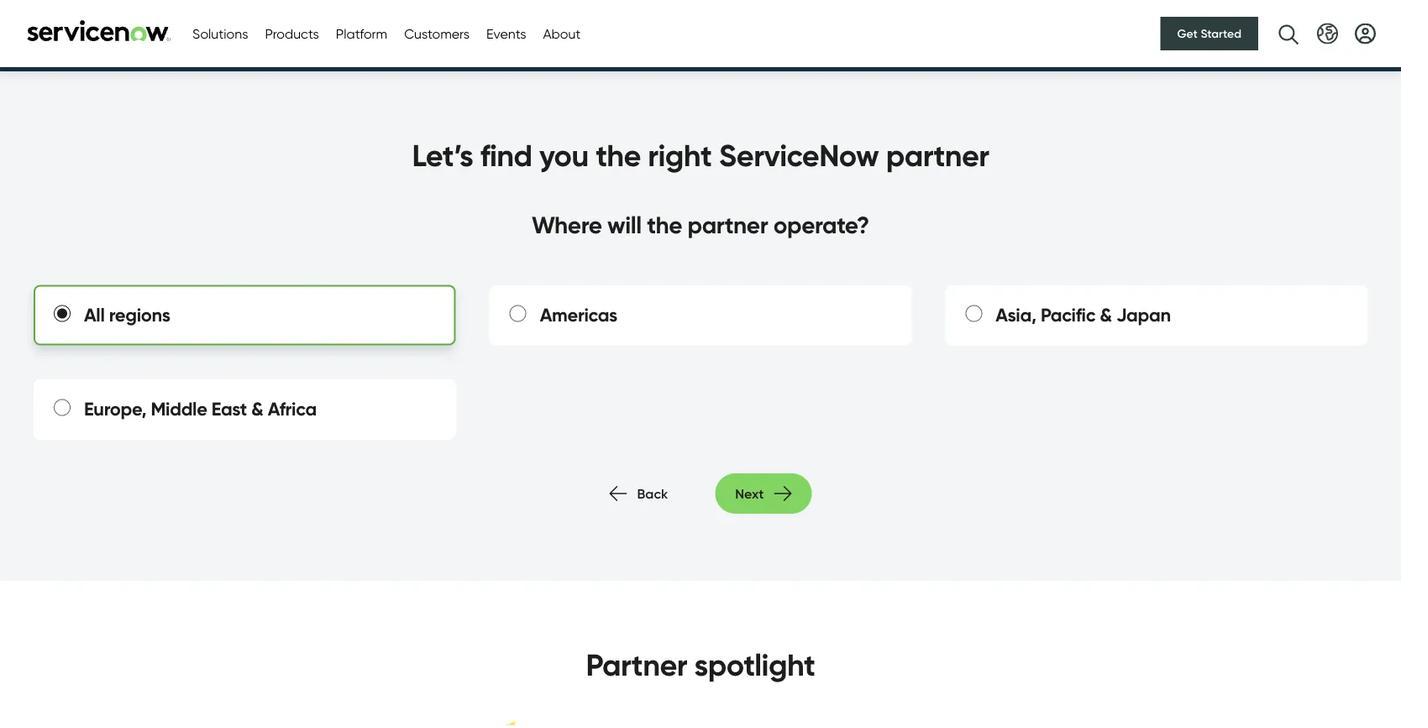 Task type: vqa. For each thing, say whether or not it's contained in the screenshot.
Get Started
yes



Task type: describe. For each thing, give the bounding box(es) containing it.
products button
[[265, 24, 319, 44]]

customers
[[404, 25, 470, 42]]

go to servicenow account image
[[1355, 23, 1376, 44]]

servicenow image
[[25, 20, 172, 42]]

about
[[543, 25, 581, 42]]

customers button
[[404, 24, 470, 44]]

platform
[[336, 25, 387, 42]]

get started link
[[1161, 17, 1259, 50]]

2 size medium image from the left
[[774, 484, 792, 504]]



Task type: locate. For each thing, give the bounding box(es) containing it.
0 horizontal spatial size medium image
[[610, 484, 627, 504]]

about button
[[543, 24, 581, 44]]

size medium image
[[610, 484, 627, 504], [774, 484, 792, 504]]

products
[[265, 25, 319, 42]]

events button
[[487, 24, 526, 44]]

1 size medium image from the left
[[610, 484, 627, 504]]

get started
[[1178, 26, 1242, 41]]

events
[[487, 25, 526, 42]]

started
[[1201, 26, 1242, 41]]

solutions
[[192, 25, 248, 42]]

1 horizontal spatial size medium image
[[774, 484, 792, 504]]

solutions button
[[192, 24, 248, 44]]

platform button
[[336, 24, 387, 44]]

get
[[1178, 26, 1198, 41]]



